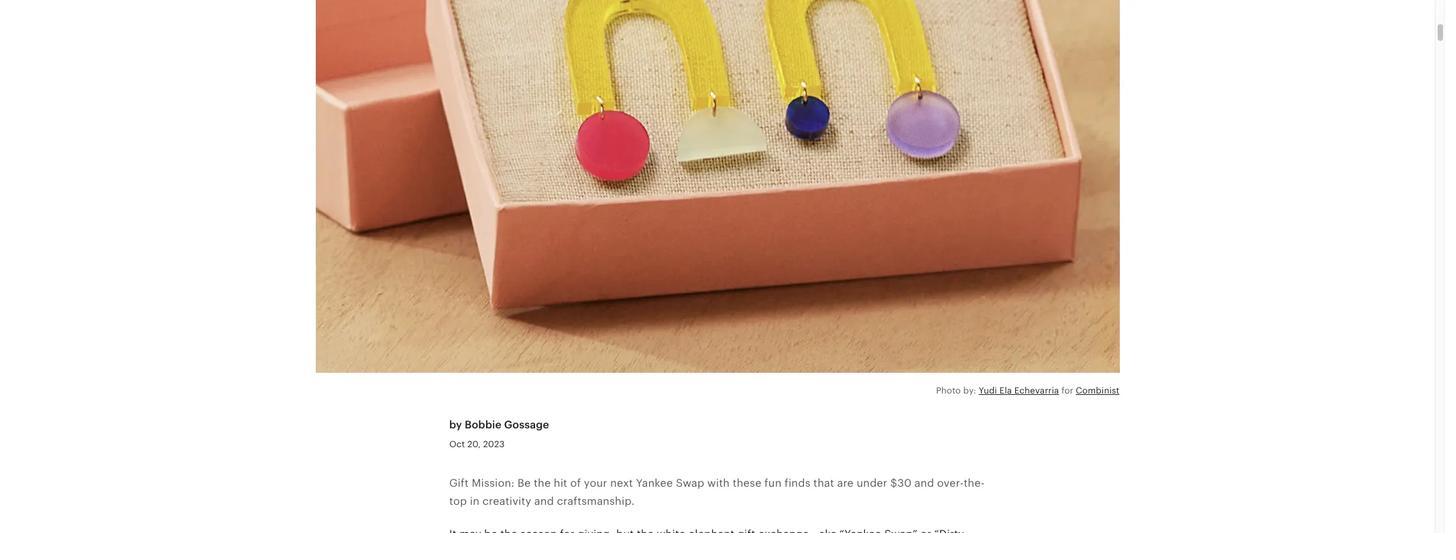 Task type: describe. For each thing, give the bounding box(es) containing it.
the
[[534, 477, 551, 489]]

combinist link
[[1076, 386, 1120, 396]]

0 vertical spatial and
[[915, 477, 934, 489]]

yankee
[[636, 477, 673, 489]]

gossage
[[504, 419, 549, 432]]

1 vertical spatial and
[[534, 495, 554, 508]]

best white elephant gifts: a pair of colorful earrings. image
[[316, 0, 1120, 381]]

fun
[[765, 477, 782, 489]]

the-
[[964, 477, 985, 489]]

for
[[1062, 386, 1074, 396]]

your
[[584, 477, 607, 489]]

oct 20, 2023
[[449, 440, 505, 450]]

combinist
[[1076, 386, 1120, 396]]

under
[[857, 477, 888, 489]]

photo by: yudi ela echevarria for combinist
[[936, 386, 1120, 396]]

gift
[[449, 477, 469, 489]]

of
[[570, 477, 581, 489]]

mission:
[[472, 477, 515, 489]]

bobbie
[[465, 419, 502, 432]]

swap
[[676, 477, 705, 489]]

that
[[814, 477, 834, 489]]

photo
[[936, 386, 961, 396]]

craftsmanship.
[[557, 495, 635, 508]]



Task type: locate. For each thing, give the bounding box(es) containing it.
echevarria
[[1015, 386, 1059, 396]]

oct
[[449, 440, 465, 450]]

and down the
[[534, 495, 554, 508]]

yudi
[[979, 386, 997, 396]]

and right $30
[[915, 477, 934, 489]]

1 horizontal spatial and
[[915, 477, 934, 489]]

hit
[[554, 477, 568, 489]]

by:
[[964, 386, 977, 396]]

top
[[449, 495, 467, 508]]

gift mission: be the hit of your next yankee swap with these fun finds that are under $30 and over-the- top in creativity and craftsmanship.
[[449, 477, 985, 508]]

next
[[610, 477, 633, 489]]

with
[[707, 477, 730, 489]]

0 horizontal spatial and
[[534, 495, 554, 508]]

over-
[[937, 477, 964, 489]]

by
[[449, 419, 462, 432]]

20,
[[467, 440, 481, 450]]

$30
[[891, 477, 912, 489]]

2023
[[483, 440, 505, 450]]

these
[[733, 477, 762, 489]]

creativity
[[483, 495, 531, 508]]

and
[[915, 477, 934, 489], [534, 495, 554, 508]]

in
[[470, 495, 480, 508]]

finds
[[785, 477, 811, 489]]

yudi ela echevarria link
[[979, 386, 1059, 396]]

ela
[[1000, 386, 1012, 396]]

be
[[518, 477, 531, 489]]

are
[[837, 477, 854, 489]]

by bobbie gossage
[[449, 419, 549, 432]]



Task type: vqa. For each thing, say whether or not it's contained in the screenshot.
Sort
no



